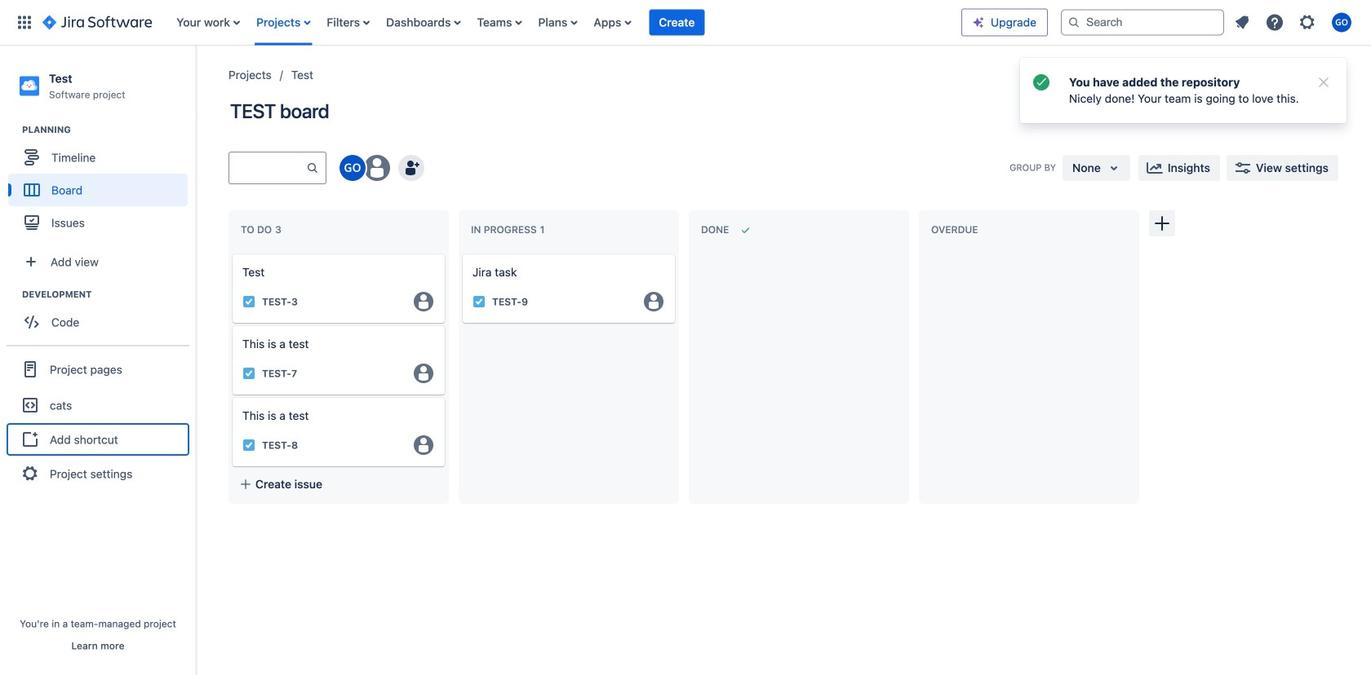 Task type: vqa. For each thing, say whether or not it's contained in the screenshot.
check icon on the bottom
no



Task type: describe. For each thing, give the bounding box(es) containing it.
task image for create issue icon corresponding to in progress element
[[473, 295, 486, 309]]

Search this board text field
[[229, 153, 306, 183]]

appswitcher icon image
[[15, 13, 34, 32]]

sidebar element
[[0, 46, 196, 676]]

group for "development" image
[[8, 288, 195, 344]]

group for planning icon
[[8, 123, 195, 244]]

task image up task icon
[[242, 367, 255, 380]]

create issue image for to do element
[[221, 243, 241, 263]]

star test board image
[[1231, 89, 1251, 108]]

task image
[[242, 439, 255, 452]]

create column image
[[1153, 214, 1172, 233]]

search image
[[1068, 16, 1081, 29]]

1 horizontal spatial list
[[1228, 8, 1362, 37]]

development image
[[2, 285, 22, 305]]

heading for planning icon
[[22, 123, 195, 136]]

view settings image
[[1233, 158, 1253, 178]]

Search field
[[1061, 9, 1224, 36]]

your profile and settings image
[[1332, 13, 1352, 32]]

0 horizontal spatial list
[[168, 0, 962, 45]]

primary element
[[10, 0, 962, 45]]



Task type: locate. For each thing, give the bounding box(es) containing it.
add people image
[[402, 158, 421, 178]]

0 vertical spatial group
[[8, 123, 195, 244]]

jira software image
[[42, 13, 152, 32], [42, 13, 152, 32]]

to do element
[[241, 224, 285, 236]]

heading for "development" image
[[22, 288, 195, 301]]

1 vertical spatial heading
[[22, 288, 195, 301]]

planning image
[[2, 120, 22, 140]]

task image down to do element
[[242, 295, 255, 309]]

heading
[[22, 123, 195, 136], [22, 288, 195, 301]]

create issue image for in progress element
[[451, 243, 471, 263]]

1 heading from the top
[[22, 123, 195, 136]]

0 vertical spatial heading
[[22, 123, 195, 136]]

help image
[[1265, 13, 1285, 32]]

sidebar navigation image
[[178, 65, 214, 98]]

2 vertical spatial group
[[7, 345, 189, 497]]

1 horizontal spatial create issue image
[[451, 243, 471, 263]]

group
[[8, 123, 195, 244], [8, 288, 195, 344], [7, 345, 189, 497]]

2 heading from the top
[[22, 288, 195, 301]]

banner
[[0, 0, 1371, 46]]

create issue image
[[221, 243, 241, 263], [451, 243, 471, 263]]

create issue image down in progress element
[[451, 243, 471, 263]]

notifications image
[[1233, 13, 1252, 32]]

task image for create issue icon associated with to do element
[[242, 295, 255, 309]]

create issue image down to do element
[[221, 243, 241, 263]]

2 create issue image from the left
[[451, 243, 471, 263]]

1 vertical spatial group
[[8, 288, 195, 344]]

1 create issue image from the left
[[221, 243, 241, 263]]

list item
[[649, 0, 705, 45]]

settings image
[[1298, 13, 1317, 32]]

task image down in progress element
[[473, 295, 486, 309]]

None search field
[[1061, 9, 1224, 36]]

enter full screen image
[[1283, 89, 1303, 108]]

0 horizontal spatial create issue image
[[221, 243, 241, 263]]

in progress element
[[471, 224, 548, 236]]

task image
[[242, 295, 255, 309], [473, 295, 486, 309], [242, 367, 255, 380]]

list
[[168, 0, 962, 45], [1228, 8, 1362, 37]]



